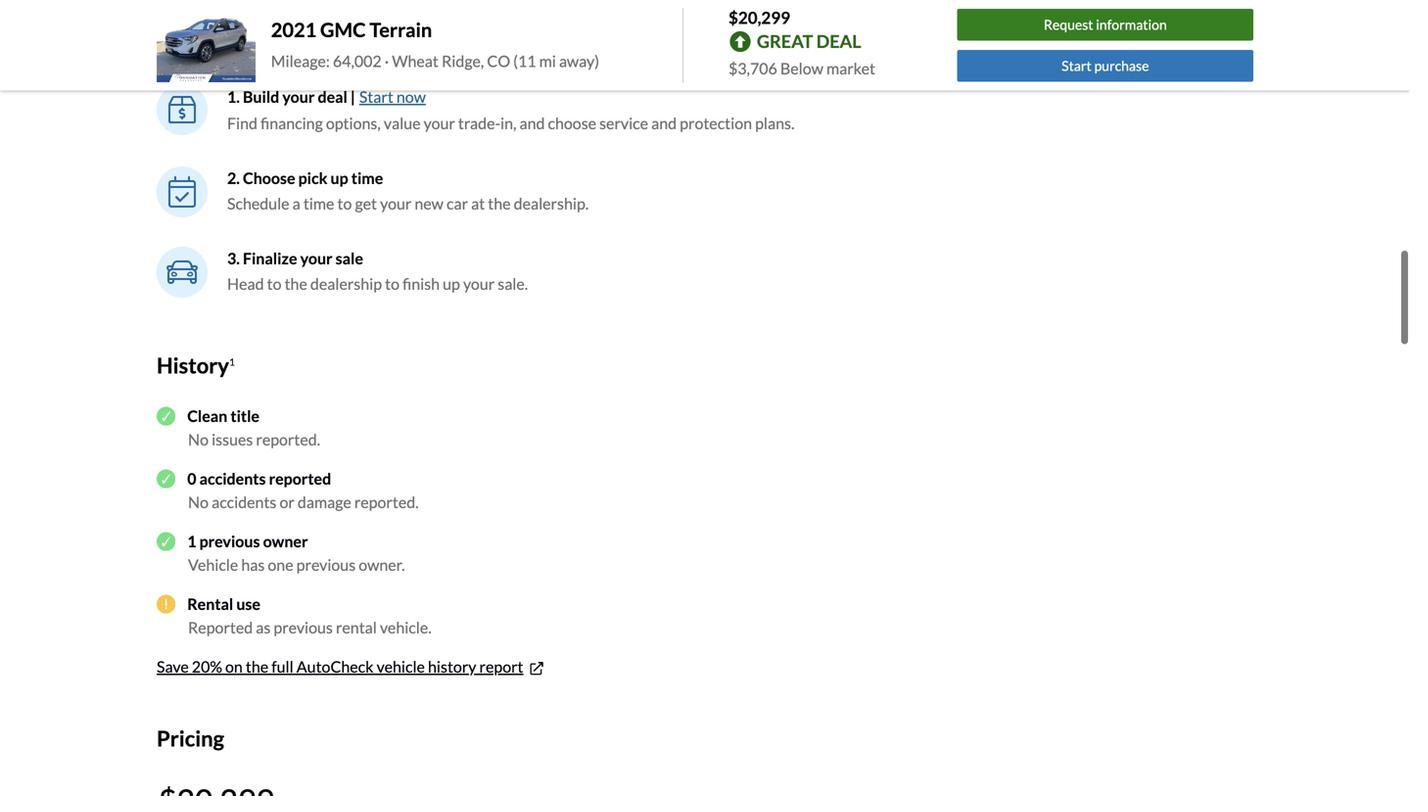 Task type: locate. For each thing, give the bounding box(es) containing it.
0 horizontal spatial time
[[304, 194, 335, 213]]

0
[[187, 469, 196, 488]]

1 horizontal spatial up
[[443, 274, 460, 293]]

2 and from the left
[[652, 114, 677, 133]]

1 vertical spatial time
[[304, 194, 335, 213]]

the
[[488, 194, 511, 213], [285, 274, 307, 293], [246, 657, 269, 676]]

0 vertical spatial start
[[1062, 57, 1092, 74]]

0 vertical spatial no
[[188, 430, 209, 449]]

1 horizontal spatial the
[[285, 274, 307, 293]]

0 horizontal spatial 1
[[187, 532, 196, 551]]

to inside the 2. choose pick up time schedule a time to get your new car at the dealership.
[[338, 194, 352, 213]]

1 vdpcheck image from the top
[[157, 407, 176, 426]]

start down request
[[1062, 57, 1092, 74]]

0 horizontal spatial reported.
[[256, 430, 320, 449]]

your right get
[[380, 194, 412, 213]]

no
[[188, 430, 209, 449], [188, 493, 209, 512]]

1 vertical spatial accidents
[[212, 493, 277, 512]]

now
[[397, 87, 426, 106]]

request information button
[[958, 9, 1254, 41]]

sale
[[336, 249, 363, 268]]

2 vdpcheck image from the top
[[157, 470, 176, 488]]

and
[[520, 114, 545, 133], [652, 114, 677, 133]]

previous right as
[[274, 618, 333, 637]]

1 vertical spatial 1
[[187, 532, 196, 551]]

0 horizontal spatial up
[[331, 169, 348, 188]]

2021
[[271, 18, 317, 41]]

report
[[480, 657, 524, 676]]

it
[[407, 35, 421, 60]]

trade-
[[458, 114, 501, 133]]

up
[[331, 169, 348, 188], [443, 274, 460, 293]]

value
[[384, 114, 421, 133]]

0 vertical spatial 1
[[229, 356, 235, 368]]

rental use
[[187, 595, 261, 614]]

accidents down 0 accidents reported
[[212, 493, 277, 512]]

vdpcheck image left clean
[[157, 407, 176, 426]]

start now button
[[358, 84, 427, 110]]

find
[[227, 114, 258, 133]]

to down finalize
[[267, 274, 282, 293]]

2 no from the top
[[188, 493, 209, 512]]

0 vertical spatial vdpcheck image
[[157, 407, 176, 426]]

64,002
[[333, 51, 382, 70]]

0 vertical spatial accidents
[[199, 469, 266, 488]]

1 vertical spatial previous
[[297, 555, 356, 574]]

accidents for reported
[[199, 469, 266, 488]]

1 horizontal spatial 1
[[229, 356, 235, 368]]

vehicle
[[377, 657, 425, 676]]

and right in,
[[520, 114, 545, 133]]

up right finish
[[443, 274, 460, 293]]

rental
[[187, 595, 233, 614]]

owner.
[[359, 555, 405, 574]]

2 vertical spatial vdpcheck image
[[157, 532, 176, 551]]

2 horizontal spatial the
[[488, 194, 511, 213]]

previous right one
[[297, 555, 356, 574]]

choose
[[243, 169, 295, 188]]

1 vertical spatial the
[[285, 274, 307, 293]]

history
[[428, 657, 477, 676]]

1 horizontal spatial reported.
[[354, 493, 419, 512]]

3 vdpcheck image from the top
[[157, 532, 176, 551]]

request
[[1044, 16, 1094, 33]]

to left the buy?
[[222, 35, 242, 60]]

no down 0
[[188, 493, 209, 512]]

vdpcheck image up vdpalert image
[[157, 532, 176, 551]]

works.
[[425, 35, 489, 60]]

0 vertical spatial reported.
[[256, 430, 320, 449]]

1 vertical spatial vdpcheck image
[[157, 470, 176, 488]]

1 horizontal spatial time
[[351, 169, 383, 188]]

start
[[1062, 57, 1092, 74], [359, 87, 394, 106]]

2 vertical spatial previous
[[274, 618, 333, 637]]

below
[[781, 59, 824, 78]]

sale.
[[498, 274, 528, 293]]

vdpalert image
[[157, 595, 176, 614]]

0 vertical spatial up
[[331, 169, 348, 188]]

your left 'sale.'
[[463, 274, 495, 293]]

no for no issues reported.
[[188, 430, 209, 449]]

your up financing
[[283, 87, 315, 106]]

3.
[[227, 249, 240, 268]]

vehicle.
[[380, 618, 432, 637]]

save 20% on the full autocheck vehicle history report link
[[157, 657, 546, 678]]

time right a
[[304, 194, 335, 213]]

autocheck
[[297, 657, 374, 676]]

on
[[225, 657, 243, 676]]

co
[[487, 51, 511, 70]]

buy?
[[246, 35, 291, 60]]

vdpcheck image
[[157, 407, 176, 426], [157, 470, 176, 488], [157, 532, 176, 551]]

up right pick
[[331, 169, 348, 188]]

to left finish
[[385, 274, 400, 293]]

deal
[[318, 87, 348, 106]]

no issues reported.
[[188, 430, 320, 449]]

history 1
[[157, 353, 235, 378]]

0 horizontal spatial and
[[520, 114, 545, 133]]

1 inside the history 1
[[229, 356, 235, 368]]

1
[[229, 356, 235, 368], [187, 532, 196, 551]]

1 vertical spatial no
[[188, 493, 209, 512]]

use
[[236, 595, 261, 614]]

vdpcheck image left 0
[[157, 470, 176, 488]]

wheat
[[392, 51, 439, 70]]

reported.
[[256, 430, 320, 449], [354, 493, 419, 512]]

no down clean
[[188, 430, 209, 449]]

accidents down the issues
[[199, 469, 266, 488]]

reported. up reported
[[256, 430, 320, 449]]

issues
[[212, 430, 253, 449]]

the right at
[[488, 194, 511, 213]]

to
[[222, 35, 242, 60], [338, 194, 352, 213], [267, 274, 282, 293], [385, 274, 400, 293]]

previous up vehicle
[[199, 532, 260, 551]]

2 vertical spatial the
[[246, 657, 269, 676]]

the right "on"
[[246, 657, 269, 676]]

mi
[[539, 51, 556, 70]]

ready
[[157, 35, 217, 60]]

choose
[[548, 114, 597, 133]]

time up get
[[351, 169, 383, 188]]

1 vertical spatial start
[[359, 87, 394, 106]]

·
[[385, 51, 389, 70]]

car
[[447, 194, 468, 213]]

1 no from the top
[[188, 430, 209, 449]]

0 accidents reported
[[187, 469, 331, 488]]

1 up clean title
[[229, 356, 235, 368]]

your
[[283, 87, 315, 106], [424, 114, 455, 133], [380, 194, 412, 213], [300, 249, 333, 268], [463, 274, 495, 293]]

0 horizontal spatial the
[[246, 657, 269, 676]]

clean
[[187, 406, 228, 426]]

1 vertical spatial up
[[443, 274, 460, 293]]

(11
[[514, 51, 536, 70]]

1 horizontal spatial start
[[1062, 57, 1092, 74]]

reported as previous rental vehicle.
[[188, 618, 432, 637]]

vdpcheck image for clean title
[[157, 407, 176, 426]]

previous
[[199, 532, 260, 551], [297, 555, 356, 574], [274, 618, 333, 637]]

1 horizontal spatial and
[[652, 114, 677, 133]]

financing
[[261, 114, 323, 133]]

no for no accidents or damage reported.
[[188, 493, 209, 512]]

2.
[[227, 169, 240, 188]]

how
[[361, 35, 403, 60]]

finish
[[403, 274, 440, 293]]

and right "service"
[[652, 114, 677, 133]]

reported
[[188, 618, 253, 637]]

0 vertical spatial the
[[488, 194, 511, 213]]

one
[[268, 555, 294, 574]]

reported. right damage
[[354, 493, 419, 512]]

information
[[1096, 16, 1168, 33]]

start right the |
[[359, 87, 394, 106]]

the down finalize
[[285, 274, 307, 293]]

1 up vehicle
[[187, 532, 196, 551]]

to left get
[[338, 194, 352, 213]]

0 horizontal spatial start
[[359, 87, 394, 106]]



Task type: vqa. For each thing, say whether or not it's contained in the screenshot.
Vehicle has one previous owner.
yes



Task type: describe. For each thing, give the bounding box(es) containing it.
get
[[355, 194, 377, 213]]

start purchase
[[1062, 57, 1150, 74]]

2. choose pick up time schedule a time to get your new car at the dealership.
[[227, 169, 589, 213]]

deal
[[817, 31, 862, 52]]

1.
[[227, 87, 240, 106]]

1 previous owner
[[187, 532, 308, 551]]

great
[[757, 31, 813, 52]]

dealership
[[310, 274, 382, 293]]

save 20% on the full autocheck vehicle history report image
[[528, 660, 546, 678]]

gmc
[[320, 18, 366, 41]]

title
[[231, 406, 260, 426]]

the inside 3. finalize your sale head to the dealership to finish up your sale.
[[285, 274, 307, 293]]

1 and from the left
[[520, 114, 545, 133]]

start inside start purchase button
[[1062, 57, 1092, 74]]

up inside 3. finalize your sale head to the dealership to finish up your sale.
[[443, 274, 460, 293]]

pick
[[298, 169, 328, 188]]

full
[[272, 657, 294, 676]]

ready to buy? here's how it works.
[[157, 35, 489, 60]]

options,
[[326, 114, 381, 133]]

plans.
[[755, 114, 795, 133]]

reported
[[269, 469, 331, 488]]

up inside the 2. choose pick up time schedule a time to get your new car at the dealership.
[[331, 169, 348, 188]]

your right value
[[424, 114, 455, 133]]

finalize
[[243, 249, 297, 268]]

save
[[157, 657, 189, 676]]

vehicle has one previous owner.
[[188, 555, 405, 574]]

rental
[[336, 618, 377, 637]]

pricing
[[157, 726, 224, 751]]

0 vertical spatial time
[[351, 169, 383, 188]]

0 vertical spatial previous
[[199, 532, 260, 551]]

in,
[[501, 114, 517, 133]]

service
[[600, 114, 649, 133]]

20%
[[192, 657, 222, 676]]

here's
[[296, 35, 357, 60]]

ridge,
[[442, 51, 484, 70]]

2021 gmc terrain image
[[157, 8, 256, 82]]

accidents for or
[[212, 493, 277, 512]]

request information
[[1044, 16, 1168, 33]]

great deal
[[757, 31, 862, 52]]

save 20% on the full autocheck vehicle history report
[[157, 657, 524, 676]]

at
[[471, 194, 485, 213]]

purchase
[[1095, 57, 1150, 74]]

no accidents or damage reported.
[[188, 493, 419, 512]]

history
[[157, 353, 229, 378]]

start inside 1. build your deal | start now find financing options, value your trade-in, and choose service and protection plans.
[[359, 87, 394, 106]]

schedule
[[227, 194, 290, 213]]

1. build your deal | start now find financing options, value your trade-in, and choose service and protection plans.
[[227, 87, 795, 133]]

owner
[[263, 532, 308, 551]]

the inside the 2. choose pick up time schedule a time to get your new car at the dealership.
[[488, 194, 511, 213]]

protection
[[680, 114, 752, 133]]

1 vertical spatial reported.
[[354, 493, 419, 512]]

build
[[243, 87, 279, 106]]

vdpcheck image for 0 accidents reported
[[157, 470, 176, 488]]

vdpcheck image for 1 previous owner
[[157, 532, 176, 551]]

away)
[[559, 51, 600, 70]]

a
[[293, 194, 301, 213]]

2021 gmc terrain mileage: 64,002 · wheat ridge, co (11 mi away)
[[271, 18, 600, 70]]

vehicle
[[188, 555, 238, 574]]

head
[[227, 274, 264, 293]]

damage
[[298, 493, 351, 512]]

start purchase button
[[958, 50, 1254, 82]]

|
[[351, 87, 355, 106]]

clean title
[[187, 406, 260, 426]]

$20,299
[[729, 7, 791, 27]]

or
[[280, 493, 295, 512]]

new
[[415, 194, 444, 213]]

dealership.
[[514, 194, 589, 213]]

your inside the 2. choose pick up time schedule a time to get your new car at the dealership.
[[380, 194, 412, 213]]

as
[[256, 618, 271, 637]]

$3,706
[[729, 59, 778, 78]]

$3,706 below market
[[729, 59, 876, 78]]

market
[[827, 59, 876, 78]]

3. finalize your sale head to the dealership to finish up your sale.
[[227, 249, 528, 293]]

terrain
[[370, 18, 432, 41]]

has
[[241, 555, 265, 574]]

your left sale on the left of the page
[[300, 249, 333, 268]]



